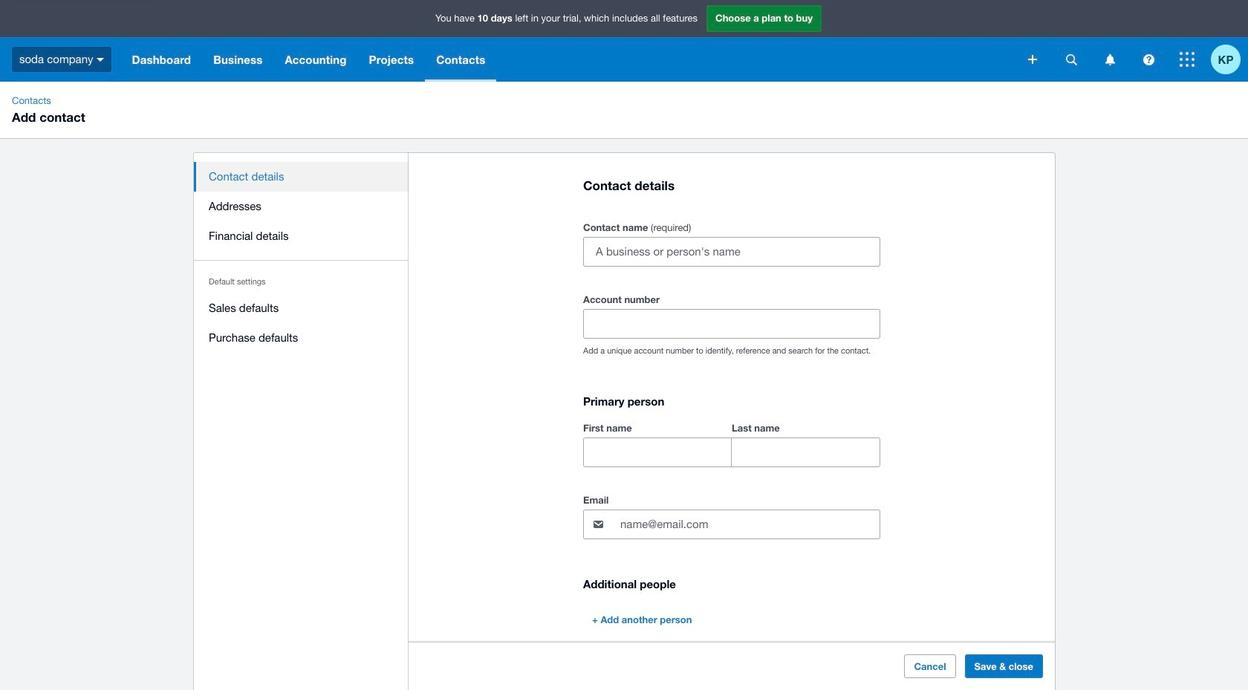 Task type: vqa. For each thing, say whether or not it's contained in the screenshot.
4th Delete line item icon from the top
no



Task type: describe. For each thing, give the bounding box(es) containing it.
0 horizontal spatial svg image
[[1029, 55, 1038, 64]]



Task type: locate. For each thing, give the bounding box(es) containing it.
banner
[[0, 0, 1249, 82]]

None field
[[584, 310, 880, 338], [584, 439, 731, 467], [732, 439, 880, 467], [584, 310, 880, 338], [584, 439, 731, 467], [732, 439, 880, 467]]

menu
[[194, 153, 409, 362]]

name@email.com text field
[[619, 511, 880, 539]]

1 horizontal spatial svg image
[[1066, 54, 1077, 65]]

svg image
[[1180, 52, 1195, 67], [1106, 54, 1115, 65], [1143, 54, 1155, 65], [97, 58, 104, 62]]

group
[[583, 419, 881, 468]]

A business or person's name field
[[584, 238, 880, 266]]

svg image
[[1066, 54, 1077, 65], [1029, 55, 1038, 64]]



